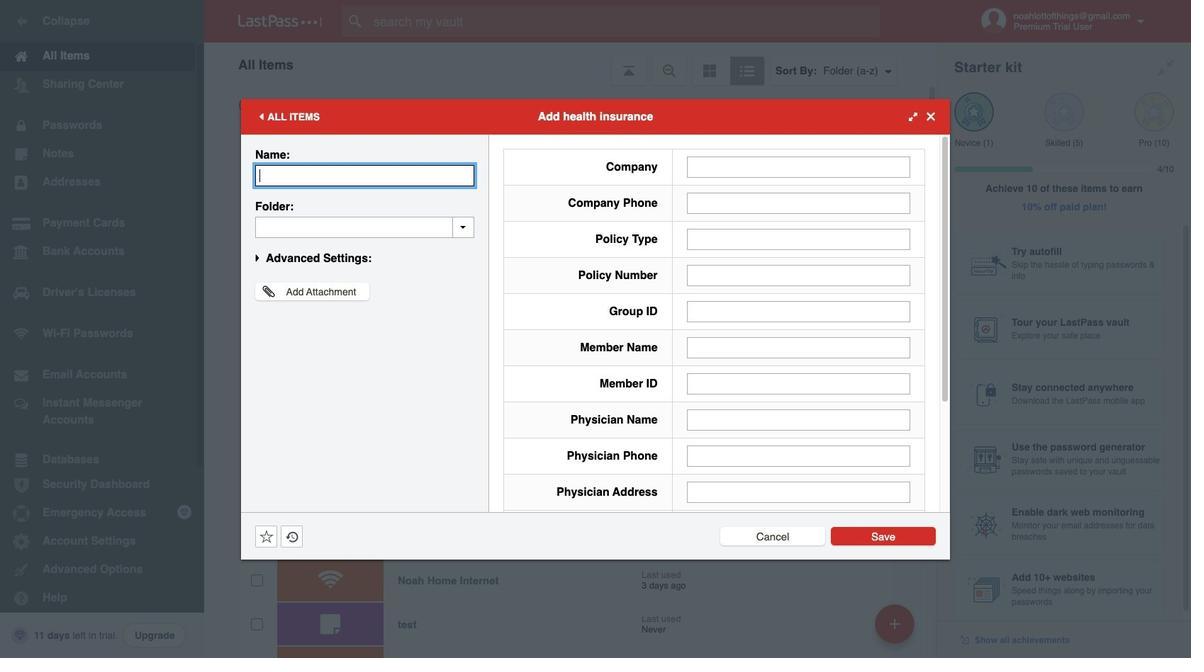 Task type: vqa. For each thing, say whether or not it's contained in the screenshot.
text field
yes



Task type: describe. For each thing, give the bounding box(es) containing it.
main navigation navigation
[[0, 0, 204, 659]]

vault options navigation
[[204, 43, 938, 85]]

Search search field
[[342, 6, 908, 37]]



Task type: locate. For each thing, give the bounding box(es) containing it.
new item image
[[890, 619, 900, 629]]

None text field
[[687, 156, 911, 178], [255, 217, 474, 238], [687, 156, 911, 178], [255, 217, 474, 238]]

dialog
[[241, 99, 950, 650]]

None text field
[[255, 165, 474, 186], [687, 193, 911, 214], [687, 229, 911, 250], [687, 265, 911, 286], [687, 301, 911, 322], [687, 337, 911, 358], [687, 373, 911, 395], [687, 410, 911, 431], [687, 446, 911, 467], [687, 482, 911, 503], [255, 165, 474, 186], [687, 193, 911, 214], [687, 229, 911, 250], [687, 265, 911, 286], [687, 301, 911, 322], [687, 337, 911, 358], [687, 373, 911, 395], [687, 410, 911, 431], [687, 446, 911, 467], [687, 482, 911, 503]]

search my vault text field
[[342, 6, 908, 37]]

new item navigation
[[870, 601, 923, 659]]

lastpass image
[[238, 15, 322, 28]]



